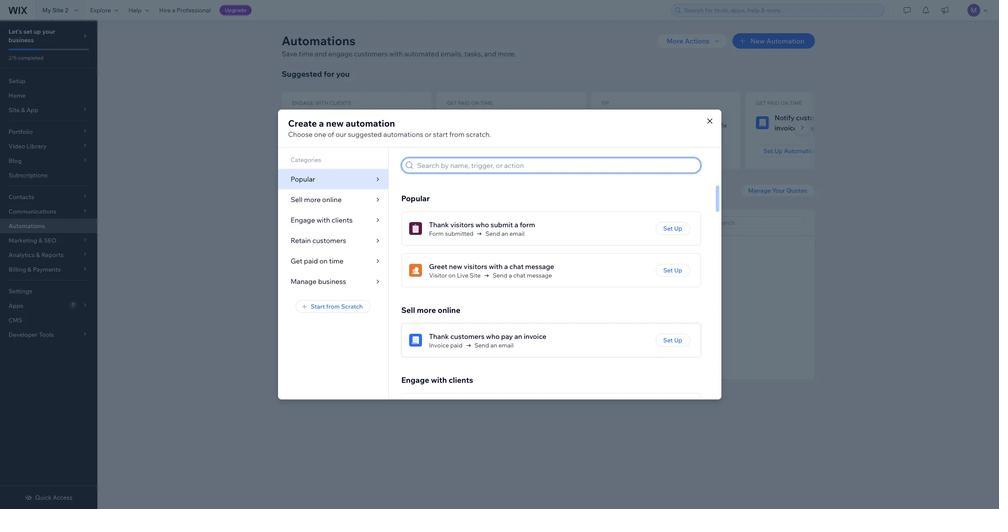 Task type: vqa. For each thing, say whether or not it's contained in the screenshot.
Requests
no



Task type: describe. For each thing, give the bounding box(es) containing it.
1 horizontal spatial clients
[[449, 376, 473, 386]]

retain
[[291, 237, 311, 245]]

created by you
[[289, 218, 338, 227]]

automation for send thank you emails to visitors who submit a form
[[320, 147, 353, 155]]

video
[[641, 122, 656, 129]]

set up automation for week
[[763, 147, 817, 155]]

an inside create an automation for your site or business use one of our suggested automations or create your own. no code needed.
[[490, 316, 499, 326]]

sidebar element
[[0, 21, 97, 510]]

home
[[9, 92, 26, 100]]

your automations
[[282, 187, 347, 197]]

start from scratch button
[[295, 301, 370, 314]]

menu bar containing popular
[[278, 148, 388, 292]]

2/5
[[9, 55, 17, 61]]

start
[[433, 130, 448, 139]]

installed
[[363, 218, 391, 227]]

2 set up button from the top
[[655, 265, 690, 277]]

an inside button
[[536, 353, 544, 361]]

get
[[291, 257, 302, 266]]

category image for get paid on time
[[756, 117, 769, 129]]

automation for notify customers when their invoice is a week overdue
[[784, 147, 817, 155]]

1 vertical spatial sell
[[401, 306, 415, 316]]

watch now
[[617, 147, 649, 155]]

help button
[[123, 0, 154, 21]]

send thank you emails to visitors who submit a form
[[311, 114, 417, 132]]

for for suggested
[[324, 69, 334, 79]]

own.
[[616, 329, 629, 337]]

on inside menu item
[[319, 257, 328, 266]]

create
[[583, 329, 601, 337]]

popular menu item
[[278, 169, 388, 190]]

one inside create an automation for your site or business use one of our suggested automations or create your own. no code needed.
[[479, 329, 490, 337]]

my
[[42, 6, 51, 14]]

automations inside tip how to use automations watch a short video to learn the basics of wix automations
[[601, 129, 637, 137]]

pay
[[501, 333, 513, 341]]

my site 2
[[42, 6, 68, 14]]

you for send
[[349, 114, 361, 122]]

create an automation
[[513, 353, 583, 361]]

send for message
[[493, 272, 507, 280]]

up for the set up automation button for an
[[465, 147, 473, 155]]

get for notify customers when their invoice is a week overdue
[[756, 100, 766, 106]]

an left no
[[514, 333, 522, 341]]

sell more online menu item
[[278, 190, 388, 210]]

retain customers
[[291, 237, 346, 245]]

1 horizontal spatial more
[[417, 306, 436, 316]]

an down the thank customers who pay an invoice on the bottom of the page
[[490, 342, 497, 350]]

of inside create a new automation choose one of our suggested automations or start from scratch.
[[328, 130, 334, 139]]

suggested inside create a new automation choose one of our suggested automations or start from scratch.
[[348, 130, 382, 139]]

new
[[750, 37, 765, 45]]

week inside send 2 reminders a week apart if an invoice is overdue
[[529, 114, 546, 122]]

automations inside create a new automation choose one of our suggested automations or start from scratch.
[[383, 130, 423, 139]]

0 horizontal spatial site
[[52, 6, 64, 14]]

your inside let's set up your business
[[42, 28, 55, 35]]

automation inside create a new automation choose one of our suggested automations or start from scratch.
[[346, 118, 395, 129]]

1 horizontal spatial submit
[[491, 221, 513, 229]]

an inside send 2 reminders a week apart if an invoice is overdue
[[465, 124, 473, 132]]

thank visitors who submit a form
[[429, 221, 535, 229]]

create for new
[[288, 118, 317, 129]]

tip how to use automations watch a short video to learn the basics of wix automations
[[601, 100, 727, 137]]

1 vertical spatial engage
[[401, 376, 429, 386]]

reminders
[[489, 114, 522, 122]]

0 horizontal spatial 2
[[65, 6, 68, 14]]

1 horizontal spatial online
[[438, 306, 460, 316]]

send an email for popular
[[485, 230, 525, 238]]

automations link
[[0, 219, 97, 234]]

no
[[524, 337, 533, 344]]

thank for sell more online
[[429, 333, 449, 341]]

you for installed
[[403, 218, 414, 227]]

on for send
[[471, 100, 479, 106]]

you for created
[[326, 218, 338, 227]]

up for set up button corresponding to sell more online
[[674, 337, 682, 345]]

manage business menu item
[[278, 272, 388, 292]]

1 horizontal spatial form
[[520, 221, 535, 229]]

let's
[[9, 28, 22, 35]]

business inside manage business menu item
[[318, 278, 346, 286]]

an down thank visitors who submit a form at the top of page
[[501, 230, 508, 238]]

1 horizontal spatial site
[[470, 272, 481, 280]]

setup link
[[0, 74, 97, 88]]

new automation
[[750, 37, 804, 45]]

tip
[[601, 100, 609, 106]]

send down the thank customers who pay an invoice on the bottom of the page
[[474, 342, 489, 350]]

start from scratch
[[311, 303, 363, 311]]

1 horizontal spatial sell more online
[[401, 306, 460, 316]]

create an automation button
[[513, 352, 583, 362]]

2 set up from the top
[[663, 267, 682, 275]]

Search... field
[[713, 217, 802, 229]]

home link
[[0, 88, 97, 103]]

manage your quotas button
[[740, 185, 815, 197]]

your inside button
[[772, 187, 785, 195]]

invoice inside 'notify customers when their invoice is a week overdue'
[[775, 124, 797, 132]]

set up automation for an
[[454, 147, 508, 155]]

time inside automations save time and engage customers with automated emails, tasks, and more.
[[299, 50, 313, 58]]

2 and from the left
[[484, 50, 496, 58]]

send down thank visitors who submit a form at the top of page
[[485, 230, 500, 238]]

quick
[[35, 495, 52, 502]]

7
[[420, 220, 422, 225]]

clients inside menu item
[[332, 216, 353, 225]]

needed.
[[549, 337, 572, 344]]

suggested inside create an automation for your site or business use one of our suggested automations or create your own. no code needed.
[[509, 329, 538, 337]]

a inside send 2 reminders a week apart if an invoice is overdue
[[523, 114, 527, 122]]

online inside menu item
[[322, 196, 342, 204]]

send for a
[[465, 114, 482, 122]]

visitors inside send thank you emails to visitors who submit a form
[[393, 114, 417, 122]]

with inside automations save time and engage customers with automated emails, tasks, and more.
[[389, 50, 403, 58]]

get paid on time
[[291, 257, 344, 266]]

on for notify
[[780, 100, 789, 106]]

automation down needed.
[[546, 353, 583, 361]]

set up button for popular
[[655, 223, 690, 235]]

create for automation
[[513, 353, 535, 361]]

for for installed
[[392, 218, 401, 227]]

submitted
[[445, 230, 473, 238]]

2 vertical spatial visitors
[[464, 263, 487, 271]]

save
[[282, 50, 297, 58]]

automations save time and engage customers with automated emails, tasks, and more.
[[282, 33, 516, 58]]

1 vertical spatial message
[[527, 272, 552, 280]]

for inside create an automation for your site or business use one of our suggested automations or create your own. no code needed.
[[545, 316, 555, 326]]

2 inside send 2 reminders a week apart if an invoice is overdue
[[484, 114, 488, 122]]

send for emails
[[311, 114, 328, 122]]

get paid on time for send 2 reminders a week apart if an invoice is overdue
[[447, 100, 493, 106]]

is inside send 2 reminders a week apart if an invoice is overdue
[[499, 124, 504, 132]]

2 horizontal spatial your
[[602, 329, 615, 337]]

with
[[315, 100, 328, 106]]

email for sell more online
[[499, 342, 514, 350]]

1 vertical spatial your
[[557, 316, 574, 326]]

1 and from the left
[[315, 50, 327, 58]]

the
[[680, 122, 689, 129]]

subscriptions
[[9, 172, 48, 179]]

time inside menu item
[[329, 257, 344, 266]]

automation inside create an automation for your site or business use one of our suggested automations or create your own. no code needed.
[[501, 316, 543, 326]]

1 vertical spatial popular
[[401, 194, 430, 204]]

notify
[[775, 114, 795, 122]]

a inside 'notify customers when their invoice is a week overdue'
[[806, 124, 809, 132]]

more inside menu item
[[304, 196, 321, 204]]

new automation button
[[733, 33, 815, 49]]

2/5 completed
[[9, 55, 43, 61]]

1 vertical spatial or
[[591, 316, 599, 326]]

automations inside create an automation for your site or business use one of our suggested automations or create your own. no code needed.
[[540, 329, 575, 337]]

1 horizontal spatial engage with clients
[[401, 376, 473, 386]]

completed
[[18, 55, 43, 61]]

access
[[53, 495, 72, 502]]

business inside create an automation for your site or business use one of our suggested automations or create your own. no code needed.
[[600, 316, 633, 326]]

overdue inside 'notify customers when their invoice is a week overdue'
[[829, 124, 856, 132]]

quotas
[[786, 187, 807, 195]]

up for week's the set up automation button
[[774, 147, 783, 155]]

paid for invoice
[[450, 342, 462, 350]]

choose
[[288, 130, 313, 139]]

automations for automations
[[9, 223, 45, 230]]

site
[[576, 316, 589, 326]]

a inside create a new automation choose one of our suggested automations or start from scratch.
[[319, 118, 324, 129]]

1 horizontal spatial invoice
[[524, 333, 546, 341]]

basics
[[691, 122, 708, 129]]

category image for engage with clients
[[292, 117, 305, 129]]

by
[[317, 218, 324, 227]]

help
[[128, 6, 142, 14]]

create a new automation choose one of our suggested automations or start from scratch.
[[288, 118, 491, 139]]

settings
[[9, 288, 32, 296]]

their
[[851, 114, 866, 122]]

engage with clients menu item
[[278, 210, 388, 231]]

tasks,
[[464, 50, 483, 58]]

if
[[566, 114, 570, 122]]

automations up engage with clients menu item
[[300, 187, 347, 197]]

engage
[[328, 50, 352, 58]]

2 vertical spatial or
[[576, 329, 582, 337]]

who for popular
[[475, 221, 489, 229]]

1 vertical spatial chat
[[513, 272, 526, 280]]

week inside 'notify customers when their invoice is a week overdue'
[[811, 124, 828, 132]]

customers for thank customers who pay an invoice
[[450, 333, 484, 341]]

of inside create an automation for your site or business use one of our suggested automations or create your own. no code needed.
[[491, 329, 497, 337]]

0 vertical spatial message
[[525, 263, 554, 271]]

watch now button
[[601, 145, 656, 158]]

watch inside tip how to use automations watch a short video to learn the basics of wix automations
[[601, 122, 619, 129]]

code
[[534, 337, 548, 344]]

from inside create a new automation choose one of our suggested automations or start from scratch.
[[449, 130, 465, 139]]

when
[[832, 114, 849, 122]]

business inside let's set up your business
[[9, 36, 34, 44]]

1 vertical spatial on
[[448, 272, 456, 280]]

customers for notify customers when their invoice is a week overdue
[[796, 114, 830, 122]]

engage inside menu item
[[291, 216, 315, 225]]

suggested for you
[[282, 69, 350, 79]]

upgrade button
[[220, 5, 251, 15]]

live
[[457, 272, 468, 280]]

Search for tools, apps, help & more... field
[[682, 4, 882, 16]]

use
[[626, 110, 637, 118]]

up
[[34, 28, 41, 35]]

manage for manage your quotas
[[748, 187, 771, 195]]

up for second set up button
[[674, 267, 682, 275]]

up for submit's the set up automation button
[[311, 147, 319, 155]]

2 horizontal spatial to
[[658, 122, 663, 129]]



Task type: locate. For each thing, give the bounding box(es) containing it.
invoice down reminders
[[475, 124, 497, 132]]

1 horizontal spatial paid
[[450, 342, 462, 350]]

set up
[[663, 225, 682, 233], [663, 267, 682, 275], [663, 337, 682, 345]]

0 horizontal spatial to
[[385, 114, 391, 122]]

1 horizontal spatial time
[[790, 100, 802, 106]]

use
[[467, 329, 478, 337]]

engage with clients inside menu item
[[291, 216, 353, 225]]

email down the pay
[[499, 342, 514, 350]]

1 horizontal spatial set up automation button
[[447, 145, 516, 158]]

subscriptions link
[[0, 168, 97, 183]]

tab list
[[282, 210, 552, 236]]

1 vertical spatial engage with clients
[[401, 376, 473, 386]]

1 horizontal spatial sell
[[401, 306, 415, 316]]

an right start
[[465, 124, 473, 132]]

paid up scratch.
[[458, 100, 470, 106]]

create for automation
[[464, 316, 488, 326]]

customers left when
[[796, 114, 830, 122]]

1 horizontal spatial paid
[[767, 100, 779, 106]]

sell more online inside menu item
[[291, 196, 342, 204]]

to right the emails
[[385, 114, 391, 122]]

send down engage with clients
[[311, 114, 328, 122]]

clients
[[330, 100, 351, 106]]

visitors up submitted
[[450, 221, 474, 229]]

0 vertical spatial week
[[529, 114, 546, 122]]

2 thank from the top
[[429, 333, 449, 341]]

start
[[311, 303, 325, 311]]

2
[[65, 6, 68, 14], [484, 114, 488, 122]]

2 up scratch.
[[484, 114, 488, 122]]

1 set up automation from the left
[[300, 147, 353, 155]]

you left 7
[[403, 218, 414, 227]]

0 horizontal spatial time
[[480, 100, 493, 106]]

on down retain customers
[[319, 257, 328, 266]]

0 vertical spatial business
[[9, 36, 34, 44]]

1 paid from the left
[[458, 100, 470, 106]]

upgrade
[[225, 7, 246, 13]]

1 set up button from the top
[[655, 223, 690, 235]]

1 horizontal spatial new
[[449, 263, 462, 271]]

site right live
[[470, 272, 481, 280]]

business up own.
[[600, 316, 633, 326]]

2 on from the left
[[780, 100, 789, 106]]

sell
[[291, 196, 302, 204], [401, 306, 415, 316]]

1 vertical spatial 2
[[484, 114, 488, 122]]

engage with clients down invoice
[[401, 376, 473, 386]]

1 horizontal spatial or
[[576, 329, 582, 337]]

you
[[336, 69, 350, 79], [349, 114, 361, 122], [326, 218, 338, 227], [403, 218, 414, 227]]

1 horizontal spatial get paid on time
[[756, 100, 802, 106]]

apart
[[547, 114, 564, 122]]

category image left greet
[[409, 265, 422, 277]]

time down retain customers menu item
[[329, 257, 344, 266]]

customers down by
[[312, 237, 346, 245]]

1 horizontal spatial and
[[484, 50, 496, 58]]

0 vertical spatial automations
[[282, 33, 356, 48]]

with left "automated"
[[389, 50, 403, 58]]

send an email for sell more online
[[474, 342, 514, 350]]

to left learn
[[658, 122, 663, 129]]

time up reminders
[[480, 100, 493, 106]]

1 your from the left
[[282, 187, 299, 197]]

1 vertical spatial thank
[[429, 333, 449, 341]]

0
[[343, 220, 345, 225]]

who for sell more online
[[486, 333, 500, 341]]

greet
[[429, 263, 447, 271]]

engage down invoice
[[401, 376, 429, 386]]

automation for send 2 reminders a week apart if an invoice is overdue
[[475, 147, 508, 155]]

list
[[282, 92, 895, 169]]

0 vertical spatial one
[[314, 130, 326, 139]]

watch inside button
[[617, 147, 635, 155]]

popular up 7
[[401, 194, 430, 204]]

form submitted
[[429, 230, 473, 238]]

2 get from the left
[[756, 100, 766, 106]]

category image for popular
[[409, 223, 422, 235]]

automation down clients
[[346, 118, 395, 129]]

2 horizontal spatial for
[[545, 316, 555, 326]]

your
[[42, 28, 55, 35], [557, 316, 574, 326], [602, 329, 615, 337]]

up
[[311, 147, 319, 155], [465, 147, 473, 155], [774, 147, 783, 155], [674, 225, 682, 233], [674, 267, 682, 275], [674, 337, 682, 345]]

1 horizontal spatial business
[[318, 278, 346, 286]]

category image up choose
[[292, 117, 305, 129]]

suggested
[[282, 69, 322, 79]]

automation
[[346, 118, 395, 129], [501, 316, 543, 326]]

category image for thank customers who pay an invoice
[[409, 335, 422, 347]]

automations left start
[[383, 130, 423, 139]]

0 horizontal spatial your
[[42, 28, 55, 35]]

category image
[[409, 265, 422, 277], [409, 335, 422, 347]]

1 vertical spatial email
[[499, 342, 514, 350]]

business
[[9, 36, 34, 44], [318, 278, 346, 286], [600, 316, 633, 326]]

quick access
[[35, 495, 72, 502]]

paid
[[458, 100, 470, 106], [767, 100, 779, 106]]

submit inside send thank you emails to visitors who submit a form
[[326, 124, 348, 132]]

business down let's on the left top of the page
[[9, 36, 34, 44]]

time for 2
[[480, 100, 493, 106]]

category image left notify
[[756, 117, 769, 129]]

0 horizontal spatial and
[[315, 50, 327, 58]]

1 thank from the top
[[429, 221, 449, 229]]

2 vertical spatial automations
[[9, 223, 45, 230]]

now
[[636, 147, 649, 155]]

1 vertical spatial watch
[[617, 147, 635, 155]]

for
[[324, 69, 334, 79], [392, 218, 401, 227], [545, 316, 555, 326]]

1 vertical spatial manage
[[291, 278, 317, 286]]

list containing how to use automations
[[282, 92, 895, 169]]

of inside tip how to use automations watch a short video to learn the basics of wix automations
[[710, 122, 715, 129]]

2 horizontal spatial set up automation button
[[756, 145, 825, 158]]

filter
[[675, 219, 689, 227]]

new inside create a new automation choose one of our suggested automations or start from scratch.
[[326, 118, 344, 129]]

for inside tab list
[[392, 218, 401, 227]]

1 horizontal spatial manage
[[748, 187, 771, 195]]

you right the 'thank'
[[349, 114, 361, 122]]

with inside menu item
[[317, 216, 330, 225]]

0 horizontal spatial sell
[[291, 196, 302, 204]]

0 vertical spatial engage
[[291, 216, 315, 225]]

suggested
[[348, 130, 382, 139], [509, 329, 538, 337]]

0 horizontal spatial on
[[319, 257, 328, 266]]

visitor on live site
[[429, 272, 481, 280]]

1 is from the left
[[499, 124, 504, 132]]

one right choose
[[314, 130, 326, 139]]

1 horizontal spatial set up automation
[[454, 147, 508, 155]]

from inside start from scratch button
[[326, 303, 340, 311]]

retain customers menu item
[[278, 231, 388, 251]]

thank
[[329, 114, 348, 122]]

manage business
[[291, 278, 346, 286]]

let's set up your business
[[9, 28, 55, 44]]

paid for send
[[458, 100, 470, 106]]

category image left form
[[409, 223, 422, 235]]

overdue down when
[[829, 124, 856, 132]]

scratch.
[[466, 130, 491, 139]]

and left the more.
[[484, 50, 496, 58]]

you down engage at the left
[[336, 69, 350, 79]]

automation up no
[[501, 316, 543, 326]]

customers for retain customers
[[312, 237, 346, 245]]

2 time from the left
[[790, 100, 802, 106]]

sell inside menu item
[[291, 196, 302, 204]]

thank for popular
[[429, 221, 449, 229]]

1 get paid on time from the left
[[447, 100, 493, 106]]

online up engage with clients menu item
[[322, 196, 342, 204]]

visitors right the emails
[[393, 114, 417, 122]]

is inside 'notify customers when their invoice is a week overdue'
[[799, 124, 804, 132]]

who
[[311, 124, 324, 132], [475, 221, 489, 229], [486, 333, 500, 341]]

1 category image from the top
[[409, 265, 422, 277]]

emails
[[362, 114, 383, 122]]

customers inside retain customers menu item
[[312, 237, 346, 245]]

customers inside 'notify customers when their invoice is a week overdue'
[[796, 114, 830, 122]]

a inside tip how to use automations watch a short video to learn the basics of wix automations
[[620, 122, 624, 129]]

time for customers
[[790, 100, 802, 106]]

automation down 'notify customers when their invoice is a week overdue'
[[784, 147, 817, 155]]

set up automation button down notify
[[756, 145, 825, 158]]

2 horizontal spatial create
[[513, 353, 535, 361]]

send 2 reminders a week apart if an invoice is overdue
[[465, 114, 570, 132]]

paid for notify
[[767, 100, 779, 106]]

1 vertical spatial from
[[326, 303, 340, 311]]

sell more online down visitor
[[401, 306, 460, 316]]

automation up popular menu item
[[320, 147, 353, 155]]

filter button
[[659, 217, 697, 229]]

watch left now
[[617, 147, 635, 155]]

category image
[[292, 117, 305, 129], [756, 117, 769, 129], [409, 223, 422, 235]]

an
[[465, 124, 473, 132], [501, 230, 508, 238], [490, 316, 499, 326], [514, 333, 522, 341], [490, 342, 497, 350], [536, 353, 544, 361]]

automations
[[639, 110, 679, 118], [383, 130, 423, 139], [300, 187, 347, 197], [540, 329, 575, 337]]

create up choose
[[288, 118, 317, 129]]

automations
[[282, 33, 356, 48], [601, 129, 637, 137], [9, 223, 45, 230]]

or left start
[[425, 130, 431, 139]]

greet new visitors with a chat message
[[429, 263, 554, 271]]

clients right by
[[332, 216, 353, 225]]

manage inside menu item
[[291, 278, 317, 286]]

form
[[429, 230, 444, 238]]

scratch
[[341, 303, 363, 311]]

engage
[[292, 100, 314, 106]]

automated
[[404, 50, 439, 58]]

0 horizontal spatial is
[[499, 124, 504, 132]]

1 horizontal spatial create
[[464, 316, 488, 326]]

you inside send thank you emails to visitors who submit a form
[[349, 114, 361, 122]]

settings link
[[0, 284, 97, 299]]

a inside send thank you emails to visitors who submit a form
[[350, 124, 353, 132]]

2 your from the left
[[772, 187, 785, 195]]

invoice inside send 2 reminders a week apart if an invoice is overdue
[[475, 124, 497, 132]]

of down the 'thank'
[[328, 130, 334, 139]]

professional
[[177, 6, 211, 14]]

customers
[[354, 50, 388, 58], [796, 114, 830, 122], [312, 237, 346, 245], [450, 333, 484, 341]]

online
[[322, 196, 342, 204], [438, 306, 460, 316]]

create inside button
[[513, 353, 535, 361]]

engage with clients
[[292, 100, 351, 106]]

0 horizontal spatial more
[[304, 196, 321, 204]]

set up for sell more online
[[663, 337, 682, 345]]

1 vertical spatial business
[[318, 278, 346, 286]]

send an email down thank visitors who submit a form at the top of page
[[485, 230, 525, 238]]

send an email down the thank customers who pay an invoice on the bottom of the page
[[474, 342, 514, 350]]

our inside create a new automation choose one of our suggested automations or start from scratch.
[[336, 130, 346, 139]]

2 vertical spatial set up
[[663, 337, 682, 345]]

new up the visitor on live site
[[449, 263, 462, 271]]

1 vertical spatial set up button
[[655, 265, 690, 277]]

notify customers when their invoice is a week overdue
[[775, 114, 866, 132]]

category image left invoice
[[409, 335, 422, 347]]

quick access button
[[25, 495, 72, 502]]

1 vertical spatial paid
[[450, 342, 462, 350]]

0 horizontal spatial or
[[425, 130, 431, 139]]

0 horizontal spatial automations
[[9, 223, 45, 230]]

tab list containing created by you
[[282, 210, 552, 236]]

0 vertical spatial send an email
[[485, 230, 525, 238]]

1 overdue from the left
[[506, 124, 532, 132]]

1 horizontal spatial automations
[[282, 33, 356, 48]]

automations up create an automation
[[540, 329, 575, 337]]

get
[[447, 100, 457, 106], [756, 100, 766, 106]]

invoice up create an automation
[[524, 333, 546, 341]]

your
[[282, 187, 299, 197], [772, 187, 785, 195]]

your up created
[[282, 187, 299, 197]]

and
[[315, 50, 327, 58], [484, 50, 496, 58]]

of left the wix
[[710, 122, 715, 129]]

on up scratch.
[[471, 100, 479, 106]]

automations inside automations save time and engage customers with automated emails, tasks, and more.
[[282, 33, 356, 48]]

get paid on time up notify
[[756, 100, 802, 106]]

time right save
[[299, 50, 313, 58]]

get paid on time
[[447, 100, 493, 106], [756, 100, 802, 106]]

up for set up button associated with popular
[[674, 225, 682, 233]]

1 horizontal spatial on
[[448, 272, 456, 280]]

1 vertical spatial clients
[[449, 376, 473, 386]]

0 vertical spatial more
[[304, 196, 321, 204]]

and left engage at the left
[[315, 50, 327, 58]]

with down invoice
[[431, 376, 447, 386]]

one
[[314, 130, 326, 139], [479, 329, 490, 337]]

0 vertical spatial chat
[[509, 263, 524, 271]]

invoice down notify
[[775, 124, 797, 132]]

send down greet new visitors with a chat message
[[493, 272, 507, 280]]

explore
[[90, 6, 111, 14]]

one right use
[[479, 329, 490, 337]]

automation down scratch.
[[475, 147, 508, 155]]

0 horizontal spatial clients
[[332, 216, 353, 225]]

automations inside tip how to use automations watch a short video to learn the basics of wix automations
[[639, 110, 679, 118]]

3 set up automation from the left
[[763, 147, 817, 155]]

get paid on time for notify customers when their invoice is a week overdue
[[756, 100, 802, 106]]

0 vertical spatial category image
[[409, 265, 422, 277]]

2 is from the left
[[799, 124, 804, 132]]

automations inside sidebar element
[[9, 223, 45, 230]]

of
[[710, 122, 715, 129], [328, 130, 334, 139], [491, 329, 497, 337]]

set up automation button
[[292, 145, 361, 158], [447, 145, 516, 158], [756, 145, 825, 158]]

on
[[319, 257, 328, 266], [448, 272, 456, 280]]

for up code
[[545, 316, 555, 326]]

1 horizontal spatial to
[[617, 110, 624, 118]]

1 horizontal spatial on
[[780, 100, 789, 106]]

create inside create a new automation choose one of our suggested automations or start from scratch.
[[288, 118, 317, 129]]

paid right invoice
[[450, 342, 462, 350]]

how
[[601, 110, 616, 118]]

get for send 2 reminders a week apart if an invoice is overdue
[[447, 100, 457, 106]]

who inside send thank you emails to visitors who submit a form
[[311, 124, 324, 132]]

0 vertical spatial watch
[[601, 122, 619, 129]]

your left quotas
[[772, 187, 785, 195]]

customers up invoice paid at the bottom left
[[450, 333, 484, 341]]

manage up search... field
[[748, 187, 771, 195]]

our left no
[[498, 329, 507, 337]]

2 category image from the top
[[409, 335, 422, 347]]

a
[[172, 6, 175, 14], [523, 114, 527, 122], [319, 118, 324, 129], [620, 122, 624, 129], [350, 124, 353, 132], [806, 124, 809, 132], [514, 221, 518, 229], [504, 263, 508, 271], [509, 272, 512, 280]]

on up notify
[[780, 100, 789, 106]]

1 horizontal spatial suggested
[[509, 329, 538, 337]]

set up automation for submit
[[300, 147, 353, 155]]

hire a professional
[[159, 6, 211, 14]]

thank up invoice
[[429, 333, 449, 341]]

create inside create an automation for your site or business use one of our suggested automations or create your own. no code needed.
[[464, 316, 488, 326]]

0 vertical spatial site
[[52, 6, 64, 14]]

is
[[499, 124, 504, 132], [799, 124, 804, 132]]

1 horizontal spatial is
[[799, 124, 804, 132]]

watch down how
[[601, 122, 619, 129]]

2 vertical spatial set up button
[[655, 335, 690, 347]]

1 set up from the top
[[663, 225, 682, 233]]

0 vertical spatial new
[[326, 118, 344, 129]]

0 vertical spatial clients
[[332, 216, 353, 225]]

business down get paid on time menu item
[[318, 278, 346, 286]]

one inside create a new automation choose one of our suggested automations or start from scratch.
[[314, 130, 326, 139]]

2 horizontal spatial of
[[710, 122, 715, 129]]

2 set up automation button from the left
[[447, 145, 516, 158]]

automations for automations save time and engage customers with automated emails, tasks, and more.
[[282, 33, 356, 48]]

2 right my
[[65, 6, 68, 14]]

form inside send thank you emails to visitors who submit a form
[[355, 124, 370, 132]]

set up button
[[655, 223, 690, 235], [655, 265, 690, 277], [655, 335, 690, 347]]

1 horizontal spatial overdue
[[829, 124, 856, 132]]

to
[[617, 110, 624, 118], [385, 114, 391, 122], [658, 122, 663, 129]]

1 vertical spatial visitors
[[450, 221, 474, 229]]

category image for greet new visitors with a chat message
[[409, 265, 422, 277]]

0 horizontal spatial sell more online
[[291, 196, 342, 204]]

send inside send 2 reminders a week apart if an invoice is overdue
[[465, 114, 482, 122]]

set up for popular
[[663, 225, 682, 233]]

2 get paid on time from the left
[[756, 100, 802, 106]]

0 horizontal spatial our
[[336, 130, 346, 139]]

sell more online up created by you
[[291, 196, 342, 204]]

learn
[[665, 122, 679, 129]]

you for suggested
[[336, 69, 350, 79]]

manage for manage business
[[291, 278, 317, 286]]

an up the thank customers who pay an invoice on the bottom of the page
[[490, 316, 499, 326]]

0 horizontal spatial suggested
[[348, 130, 382, 139]]

hire
[[159, 6, 171, 14]]

our inside create an automation for your site or business use one of our suggested automations or create your own. no code needed.
[[498, 329, 507, 337]]

0 horizontal spatial from
[[326, 303, 340, 311]]

3 set up from the top
[[663, 337, 682, 345]]

0 vertical spatial automation
[[346, 118, 395, 129]]

automation right new
[[766, 37, 804, 45]]

clients down invoice paid at the bottom left
[[449, 376, 473, 386]]

1 get from the left
[[447, 100, 457, 106]]

2 paid from the left
[[767, 100, 779, 106]]

thank up form
[[429, 221, 449, 229]]

1 horizontal spatial get
[[756, 100, 766, 106]]

0 vertical spatial paid
[[304, 257, 318, 266]]

automations up video
[[639, 110, 679, 118]]

0 horizontal spatial set up automation button
[[292, 145, 361, 158]]

0 vertical spatial 2
[[65, 6, 68, 14]]

engage with clients up retain customers
[[291, 216, 353, 225]]

or up create on the bottom right of the page
[[591, 316, 599, 326]]

2 horizontal spatial or
[[591, 316, 599, 326]]

popular up your automations
[[291, 175, 315, 184]]

0 vertical spatial suggested
[[348, 130, 382, 139]]

customers inside automations save time and engage customers with automated emails, tasks, and more.
[[354, 50, 388, 58]]

with left '0'
[[317, 216, 330, 225]]

2 set up automation from the left
[[454, 147, 508, 155]]

send a chat message
[[493, 272, 552, 280]]

1 vertical spatial more
[[417, 306, 436, 316]]

menu bar
[[278, 148, 388, 292]]

Search by name, trigger, or action field
[[415, 159, 698, 173]]

set up automation button for submit
[[292, 145, 361, 158]]

1 vertical spatial create
[[464, 316, 488, 326]]

send inside send thank you emails to visitors who submit a form
[[311, 114, 328, 122]]

chat down greet new visitors with a chat message
[[513, 272, 526, 280]]

2 overdue from the left
[[829, 124, 856, 132]]

to left the use
[[617, 110, 624, 118]]

3 set up button from the top
[[655, 335, 690, 347]]

0 horizontal spatial new
[[326, 118, 344, 129]]

visitors
[[393, 114, 417, 122], [450, 221, 474, 229], [464, 263, 487, 271]]

popular inside menu item
[[291, 175, 315, 184]]

3 set up automation button from the left
[[756, 145, 825, 158]]

hire a professional link
[[154, 0, 216, 21]]

paid for get
[[304, 257, 318, 266]]

1 on from the left
[[471, 100, 479, 106]]

2 vertical spatial for
[[545, 316, 555, 326]]

of left the pay
[[491, 329, 497, 337]]

or inside create a new automation choose one of our suggested automations or start from scratch.
[[425, 130, 431, 139]]

paid inside menu item
[[304, 257, 318, 266]]

1 set up automation button from the left
[[292, 145, 361, 158]]

manage your quotas
[[748, 187, 807, 195]]

to inside send thank you emails to visitors who submit a form
[[385, 114, 391, 122]]

overdue inside send 2 reminders a week apart if an invoice is overdue
[[506, 124, 532, 132]]

manage down get
[[291, 278, 317, 286]]

send an email
[[485, 230, 525, 238], [474, 342, 514, 350]]

2 vertical spatial business
[[600, 316, 633, 326]]

1 vertical spatial set up
[[663, 267, 682, 275]]

form
[[355, 124, 370, 132], [520, 221, 535, 229]]

0 vertical spatial create
[[288, 118, 317, 129]]

set up automation button down scratch.
[[447, 145, 516, 158]]

set up button for sell more online
[[655, 335, 690, 347]]

set up automation button for an
[[447, 145, 516, 158]]

manage inside button
[[748, 187, 771, 195]]

1 vertical spatial form
[[520, 221, 535, 229]]

0 horizontal spatial on
[[471, 100, 479, 106]]

1 horizontal spatial engage
[[401, 376, 429, 386]]

more down visitor
[[417, 306, 436, 316]]

invoice
[[475, 124, 497, 132], [775, 124, 797, 132], [524, 333, 546, 341]]

set up automation button for week
[[756, 145, 825, 158]]

1 vertical spatial suggested
[[509, 329, 538, 337]]

0 vertical spatial for
[[324, 69, 334, 79]]

1 time from the left
[[480, 100, 493, 106]]

cms link
[[0, 314, 97, 328]]

invoice paid
[[429, 342, 462, 350]]

1 vertical spatial of
[[328, 130, 334, 139]]

0 horizontal spatial time
[[299, 50, 313, 58]]

email
[[510, 230, 525, 238], [499, 342, 514, 350]]

set
[[23, 28, 32, 35]]

suggested up create an automation button on the right of page
[[509, 329, 538, 337]]

1 vertical spatial online
[[438, 306, 460, 316]]

email for popular
[[510, 230, 525, 238]]

with up the "send a chat message"
[[489, 263, 503, 271]]

get paid on time menu item
[[278, 251, 388, 272]]

0 vertical spatial from
[[449, 130, 465, 139]]

for down engage at the left
[[324, 69, 334, 79]]

get paid on time up scratch.
[[447, 100, 493, 106]]

0 horizontal spatial popular
[[291, 175, 315, 184]]

your left site
[[557, 316, 574, 326]]

installed for you
[[363, 218, 414, 227]]



